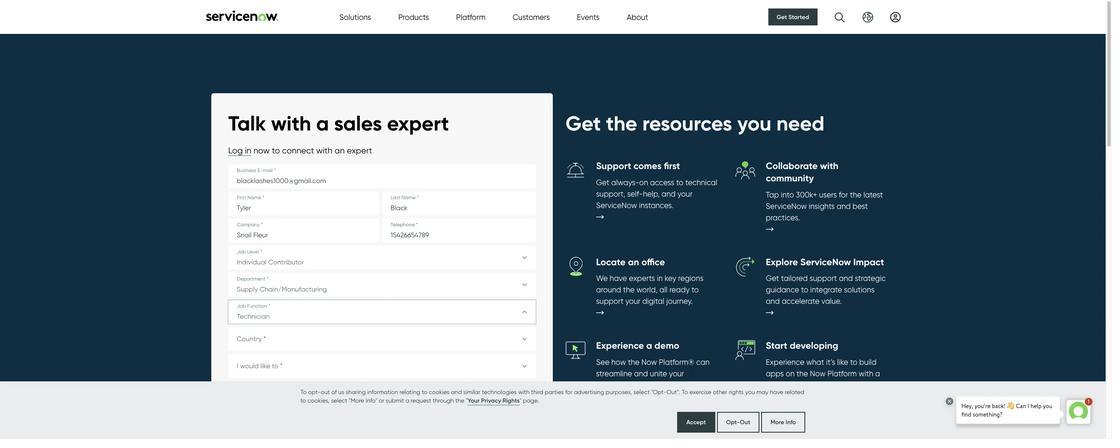 Task type: vqa. For each thing, say whether or not it's contained in the screenshot.
"sharing"
yes



Task type: locate. For each thing, give the bounding box(es) containing it.
1 horizontal spatial for
[[839, 190, 848, 199]]

your down platform®
[[669, 370, 684, 378]]

1 vertical spatial now
[[810, 370, 826, 378]]

for right users
[[839, 190, 848, 199]]

your down the world,
[[626, 297, 641, 306]]

regions
[[678, 274, 704, 283]]

get for get the resources you need
[[566, 111, 601, 136]]

0 horizontal spatial in
[[245, 146, 251, 156]]

with up "page."
[[518, 389, 530, 396]]

ready
[[670, 286, 690, 295]]

1 horizontal spatial "
[[520, 397, 522, 404]]

and inside get always-on access to technical support, self-help, and your servicenow instances.
[[662, 190, 676, 199]]

succeed
[[596, 424, 633, 436]]

impact
[[854, 257, 884, 268]]

experience inside experience what it's like to build apps on the now platform with a free account.
[[766, 358, 805, 367]]

with down build
[[859, 370, 873, 378]]

experience for experience what it's like to build apps on the now platform with a free account.
[[766, 358, 805, 367]]

1 horizontal spatial experience
[[766, 358, 805, 367]]

now down what
[[810, 370, 826, 378]]

for inside the 'to opt-out of us sharing information relating to cookies and similar technologies with third parties for advertising purposes, select "opt-out".  to exercise other rights you may have related to cookies, select "more info" or submit a request through the "'
[[565, 389, 573, 396]]

the inside experience what it's like to build apps on the now platform with a free account.
[[797, 370, 808, 378]]

of
[[331, 389, 337, 396]]

1 horizontal spatial in
[[657, 274, 663, 283]]

have inside the 'to opt-out of us sharing information relating to cookies and similar technologies with third parties for advertising purposes, select "opt-out".  to exercise other rights you may have related to cookies, select "more info" or submit a request through the "'
[[770, 389, 783, 396]]

more info button
[[761, 412, 805, 433]]

1 vertical spatial on
[[786, 370, 795, 378]]

select down us on the bottom of page
[[331, 397, 347, 404]]

exercise
[[690, 389, 712, 396]]

you
[[737, 111, 772, 136], [745, 389, 755, 396]]

servicenow down into
[[766, 202, 807, 211]]

for inside 'tap into 300k+ users for the latest servicenow insights and best practices.'
[[839, 190, 848, 199]]

0 vertical spatial on
[[639, 178, 648, 187]]

technical
[[685, 178, 717, 187]]

to
[[272, 146, 280, 156], [676, 178, 684, 187], [692, 286, 699, 295], [801, 286, 808, 295], [850, 358, 858, 367], [422, 389, 427, 396], [300, 397, 306, 404]]

0 vertical spatial platform
[[456, 13, 486, 21]]

0 horizontal spatial now
[[642, 358, 657, 367]]

2 to from the left
[[682, 389, 688, 396]]

on up help,
[[639, 178, 648, 187]]

0 vertical spatial have
[[610, 274, 627, 283]]

and down access
[[662, 190, 676, 199]]

have up around
[[610, 274, 627, 283]]

experience up the "how"
[[596, 340, 644, 352]]

tap into 300k+ users for the latest servicenow insights and best practices.
[[766, 190, 883, 222]]

0 horizontal spatial an
[[335, 146, 345, 156]]

events
[[577, 13, 600, 21]]

to up 'accelerate'
[[801, 286, 808, 295]]

get inside get tailored support and strategic guidance to integrate solutions and accelerate value.
[[766, 274, 779, 283]]

with up users
[[820, 161, 839, 172]]

1 vertical spatial experience
[[766, 358, 805, 367]]

your inside get always-on access to technical support, self-help, and your servicenow instances.
[[678, 190, 693, 199]]

1 horizontal spatial support
[[810, 274, 837, 283]]

a inside experience what it's like to build apps on the now platform with a free account.
[[875, 370, 880, 378]]

now inside experience what it's like to build apps on the now platform with a free account.
[[810, 370, 826, 378]]

solutions
[[339, 13, 371, 21]]

info
[[786, 419, 796, 426]]

with left our
[[636, 424, 654, 436]]

1 vertical spatial you
[[745, 389, 755, 396]]

go to servicenow account image
[[890, 12, 901, 22]]

log
[[228, 146, 243, 156]]

1 vertical spatial your
[[626, 297, 641, 306]]

cookies,
[[308, 397, 330, 404]]

support
[[810, 274, 837, 283], [596, 297, 624, 306]]

and inside 'tap into 300k+ users for the latest servicenow insights and best practices.'
[[837, 202, 851, 211]]

0 vertical spatial support
[[810, 274, 837, 283]]

submit
[[386, 397, 404, 404]]

with inside collaborate with community
[[820, 161, 839, 172]]

0 vertical spatial in
[[245, 146, 251, 156]]

support inside we have experts in key regions around the world, all ready to support your digital journey.
[[596, 297, 624, 306]]

your
[[468, 397, 480, 405]]

now
[[254, 146, 270, 156]]

select left "opt- on the right bottom of page
[[634, 389, 650, 396]]

0 horizontal spatial for
[[565, 389, 573, 396]]

about button
[[627, 11, 648, 23]]

more info
[[771, 419, 796, 426]]

and down guidance
[[766, 297, 780, 306]]

to right out".
[[682, 389, 688, 396]]

2 vertical spatial your
[[669, 370, 684, 378]]

latest
[[864, 190, 883, 199]]

0 vertical spatial for
[[839, 190, 848, 199]]

1 vertical spatial an
[[628, 257, 639, 268]]

get
[[777, 13, 787, 21], [566, 111, 601, 136], [596, 178, 609, 187], [766, 274, 779, 283]]

1 vertical spatial expert
[[347, 146, 372, 156]]

" down similar
[[466, 397, 468, 404]]

and left best
[[837, 202, 851, 211]]

servicenow down support,
[[596, 201, 637, 210]]

0 vertical spatial select
[[634, 389, 650, 396]]

have
[[610, 274, 627, 283], [770, 389, 783, 396]]

" inside "your privacy rights " page."
[[520, 397, 522, 404]]

out".
[[667, 389, 680, 396]]

to right access
[[676, 178, 684, 187]]

have right may
[[770, 389, 783, 396]]

1 vertical spatial for
[[565, 389, 573, 396]]

with inside experience what it's like to build apps on the now platform with a free account.
[[859, 370, 873, 378]]

resources
[[642, 111, 732, 136]]

the inside we have experts in key regions around the world, all ready to support your digital journey.
[[623, 286, 635, 295]]

and
[[662, 190, 676, 199], [837, 202, 851, 211], [839, 274, 853, 283], [766, 297, 780, 306], [634, 370, 648, 378], [451, 389, 462, 396]]

to right like
[[850, 358, 858, 367]]

and left unite
[[634, 370, 648, 378]]

experts
[[629, 274, 655, 283]]

a up log in now to connect with an expert
[[316, 111, 329, 136]]

relating
[[400, 389, 420, 396]]

the inside 'tap into 300k+ users for the latest servicenow insights and best practices.'
[[850, 190, 862, 199]]

on up account. at the bottom right of page
[[786, 370, 795, 378]]

to left opt-
[[300, 389, 307, 396]]

1 horizontal spatial platform
[[828, 370, 857, 378]]

support down around
[[596, 297, 624, 306]]

our
[[657, 424, 671, 436]]

events button
[[577, 11, 600, 23]]

for right parties
[[565, 389, 573, 396]]

0 horizontal spatial support
[[596, 297, 624, 306]]

and inside see how the now platform® can streamline and unite your organization.
[[634, 370, 648, 378]]

Business E-mail text field
[[228, 165, 536, 189]]

talk
[[228, 111, 266, 136]]

key
[[665, 274, 676, 283]]

an
[[335, 146, 345, 156], [628, 257, 639, 268]]

a down relating
[[406, 397, 409, 404]]

0 horizontal spatial to
[[300, 389, 307, 396]]

0 vertical spatial expert
[[387, 111, 449, 136]]

1 vertical spatial have
[[770, 389, 783, 396]]

or
[[379, 397, 384, 404]]

0 horizontal spatial have
[[610, 274, 627, 283]]

we have experts in key regions around the world, all ready to support your digital journey.
[[596, 274, 704, 306]]

to down the 'regions'
[[692, 286, 699, 295]]

comes
[[634, 161, 662, 172]]

journey.
[[666, 297, 693, 306]]

us
[[338, 389, 344, 396]]

similar
[[463, 389, 480, 396]]

1 " from the left
[[466, 397, 468, 404]]

on inside experience what it's like to build apps on the now platform with a free account.
[[786, 370, 795, 378]]

with
[[271, 111, 311, 136], [316, 146, 332, 156], [820, 161, 839, 172], [859, 370, 873, 378], [518, 389, 530, 396], [636, 424, 654, 436]]

an up experts
[[628, 257, 639, 268]]

can
[[696, 358, 710, 367]]

Last Name text field
[[382, 192, 536, 216]]

about
[[627, 13, 648, 21]]

your
[[678, 190, 693, 199], [626, 297, 641, 306], [669, 370, 684, 378]]

started
[[789, 13, 809, 21]]

300k+
[[796, 190, 817, 199]]

now up unite
[[642, 358, 657, 367]]

experience up apps
[[766, 358, 805, 367]]

an down talk with a sales expert
[[335, 146, 345, 156]]

your down the technical
[[678, 190, 693, 199]]

start
[[766, 340, 788, 352]]

1 vertical spatial platform
[[828, 370, 857, 378]]

2 " from the left
[[520, 397, 522, 404]]

out
[[740, 419, 750, 426]]

products
[[398, 13, 429, 21]]

0 vertical spatial an
[[335, 146, 345, 156]]

1 horizontal spatial have
[[770, 389, 783, 396]]

in right log on the left of the page
[[245, 146, 251, 156]]

a down build
[[875, 370, 880, 378]]

get inside get always-on access to technical support, self-help, and your servicenow instances.
[[596, 178, 609, 187]]

and left similar
[[451, 389, 462, 396]]

0 horizontal spatial "
[[466, 397, 468, 404]]

0 vertical spatial now
[[642, 358, 657, 367]]

have inside we have experts in key regions around the world, all ready to support your digital journey.
[[610, 274, 627, 283]]

1 horizontal spatial an
[[628, 257, 639, 268]]

0 horizontal spatial select
[[331, 397, 347, 404]]

" left "page."
[[520, 397, 522, 404]]

1 horizontal spatial on
[[786, 370, 795, 378]]

"more
[[349, 397, 364, 404]]

1 horizontal spatial to
[[682, 389, 688, 396]]

practices.
[[766, 213, 800, 222]]

experience
[[596, 340, 644, 352], [766, 358, 805, 367]]

like
[[837, 358, 848, 367]]

0 vertical spatial your
[[678, 190, 693, 199]]

select
[[634, 389, 650, 396], [331, 397, 347, 404]]

expert
[[387, 111, 449, 136], [347, 146, 372, 156]]

support up integrate
[[810, 274, 837, 283]]

0 horizontal spatial on
[[639, 178, 648, 187]]

sharing
[[346, 389, 366, 396]]

your inside we have experts in key regions around the world, all ready to support your digital journey.
[[626, 297, 641, 306]]

1 vertical spatial support
[[596, 297, 624, 306]]

"
[[466, 397, 468, 404], [520, 397, 522, 404]]

always-
[[611, 178, 639, 187]]

1 horizontal spatial expert
[[387, 111, 449, 136]]

rights
[[503, 397, 520, 405]]

0 vertical spatial experience
[[596, 340, 644, 352]]

1 horizontal spatial now
[[810, 370, 826, 378]]

1 vertical spatial in
[[657, 274, 663, 283]]

0 horizontal spatial experience
[[596, 340, 644, 352]]

solutions
[[844, 286, 875, 295]]

request
[[411, 397, 431, 404]]

the
[[606, 111, 637, 136], [850, 190, 862, 199], [623, 286, 635, 295], [628, 358, 640, 367], [797, 370, 808, 378], [455, 397, 464, 404]]

help,
[[643, 190, 660, 199]]

1 vertical spatial select
[[331, 397, 347, 404]]

in left key
[[657, 274, 663, 283]]



Task type: describe. For each thing, give the bounding box(es) containing it.
with inside the 'to opt-out of us sharing information relating to cookies and similar technologies with third parties for advertising purposes, select "opt-out".  to exercise other rights you may have related to cookies, select "more info" or submit a request through the "'
[[518, 389, 530, 396]]

with right the connect
[[316, 146, 332, 156]]

need
[[777, 111, 825, 136]]

partners
[[673, 424, 710, 436]]

the inside see how the now platform® can streamline and unite your organization.
[[628, 358, 640, 367]]

with up the connect
[[271, 111, 311, 136]]

what
[[806, 358, 824, 367]]

to inside we have experts in key regions around the world, all ready to support your digital journey.
[[692, 286, 699, 295]]

to left cookies,
[[300, 397, 306, 404]]

" inside the 'to opt-out of us sharing information relating to cookies and similar technologies with third parties for advertising purposes, select "opt-out".  to exercise other rights you may have related to cookies, select "more info" or submit a request through the "'
[[466, 397, 468, 404]]

customers
[[513, 13, 550, 21]]

to right now
[[272, 146, 280, 156]]

best
[[853, 202, 868, 211]]

servicenow inside get always-on access to technical support, self-help, and your servicenow instances.
[[596, 201, 637, 210]]

and inside the 'to opt-out of us sharing information relating to cookies and similar technologies with third parties for advertising purposes, select "opt-out".  to exercise other rights you may have related to cookies, select "more info" or submit a request through the "'
[[451, 389, 462, 396]]

succeed with our partners
[[596, 424, 710, 436]]

accelerate
[[782, 297, 820, 306]]

privacy
[[481, 397, 501, 405]]

into
[[781, 190, 794, 199]]

information
[[367, 389, 398, 396]]

developing
[[790, 340, 838, 352]]

access
[[650, 178, 674, 187]]

more
[[771, 419, 784, 426]]

info"
[[366, 397, 377, 404]]

to inside experience what it's like to build apps on the now platform with a free account.
[[850, 358, 858, 367]]

connect
[[282, 146, 314, 156]]

tap
[[766, 190, 779, 199]]

Telephone telephone field
[[382, 219, 536, 243]]

opt-
[[308, 389, 321, 396]]

explore servicenow impact
[[766, 257, 884, 268]]

1 horizontal spatial select
[[634, 389, 650, 396]]

on inside get always-on access to technical support, self-help, and your servicenow instances.
[[639, 178, 648, 187]]

0 horizontal spatial platform
[[456, 13, 486, 21]]

your inside see how the now platform® can streamline and unite your organization.
[[669, 370, 684, 378]]

get for get always-on access to technical support, self-help, and your servicenow instances.
[[596, 178, 609, 187]]

servicenow up get tailored support and strategic guidance to integrate solutions and accelerate value.
[[800, 257, 851, 268]]

world,
[[637, 286, 658, 295]]

collaborate with community
[[766, 161, 839, 184]]

in inside we have experts in key regions around the world, all ready to support your digital journey.
[[657, 274, 663, 283]]

guidance
[[766, 286, 799, 295]]

support,
[[596, 190, 625, 199]]

get tailored support and strategic guidance to integrate solutions and accelerate value.
[[766, 274, 886, 306]]

related
[[785, 389, 804, 396]]

accept
[[686, 419, 706, 426]]

servicenow image
[[205, 10, 279, 21]]

you inside the 'to opt-out of us sharing information relating to cookies and similar technologies with third parties for advertising purposes, select "opt-out".  to exercise other rights you may have related to cookies, select "more info" or submit a request through the "'
[[745, 389, 755, 396]]

to up request
[[422, 389, 427, 396]]

build
[[859, 358, 877, 367]]

platform button
[[456, 11, 486, 23]]

third
[[531, 389, 543, 396]]

products button
[[398, 11, 429, 23]]

technologies
[[482, 389, 517, 396]]

a inside the 'to opt-out of us sharing information relating to cookies and similar technologies with third parties for advertising purposes, select "opt-out".  to exercise other rights you may have related to cookies, select "more info" or submit a request through the "'
[[406, 397, 409, 404]]

page.
[[523, 397, 539, 404]]

collaborate
[[766, 161, 818, 172]]

get started link
[[768, 8, 818, 25]]

the inside the 'to opt-out of us sharing information relating to cookies and similar technologies with third parties for advertising purposes, select "opt-out".  to exercise other rights you may have related to cookies, select "more info" or submit a request through the "'
[[455, 397, 464, 404]]

now inside see how the now platform® can streamline and unite your organization.
[[642, 358, 657, 367]]

insights
[[809, 202, 835, 211]]

get for get started
[[777, 13, 787, 21]]

account.
[[781, 381, 812, 390]]

support comes first
[[596, 161, 680, 172]]

Company text field
[[228, 219, 379, 243]]

unite
[[650, 370, 667, 378]]

office
[[642, 257, 665, 268]]

to inside get tailored support and strategic guidance to integrate solutions and accelerate value.
[[801, 286, 808, 295]]

servicenow inside 'tap into 300k+ users for the latest servicenow insights and best practices.'
[[766, 202, 807, 211]]

strategic
[[855, 274, 886, 283]]

log in now to connect with an expert
[[228, 146, 372, 156]]

get for get tailored support and strategic guidance to integrate solutions and accelerate value.
[[766, 274, 779, 283]]

self-
[[627, 190, 643, 199]]

demo
[[655, 340, 679, 352]]

log in link
[[228, 146, 251, 156]]

1 to from the left
[[300, 389, 307, 396]]

experience a demo
[[596, 340, 679, 352]]

out
[[321, 389, 330, 396]]

other
[[713, 389, 727, 396]]

your privacy rights " page.
[[468, 397, 539, 405]]

sales
[[334, 111, 382, 136]]

cookies
[[429, 389, 450, 396]]

get the resources you need
[[566, 111, 825, 136]]

with inside 'succeed with our partners' 'link'
[[636, 424, 654, 436]]

first
[[664, 161, 680, 172]]

to inside get always-on access to technical support, self-help, and your servicenow instances.
[[676, 178, 684, 187]]

to opt-out of us sharing information relating to cookies and similar technologies with third parties for advertising purposes, select "opt-out".  to exercise other rights you may have related to cookies, select "more info" or submit a request through the "
[[300, 389, 804, 404]]

digital
[[642, 297, 664, 306]]

value.
[[822, 297, 842, 306]]

platform inside experience what it's like to build apps on the now platform with a free account.
[[828, 370, 857, 378]]

locate an office
[[596, 257, 665, 268]]

get started
[[777, 13, 809, 21]]

see
[[596, 358, 610, 367]]

streamline
[[596, 370, 632, 378]]

get always-on access to technical support, self-help, and your servicenow instances.
[[596, 178, 717, 210]]

parties
[[545, 389, 564, 396]]

opt-out
[[726, 419, 750, 426]]

solutions button
[[339, 11, 371, 23]]

a left demo
[[646, 340, 652, 352]]

0 vertical spatial you
[[737, 111, 772, 136]]

how
[[612, 358, 626, 367]]

advertising
[[574, 389, 604, 396]]

First Name text field
[[228, 192, 379, 216]]

experience for experience a demo
[[596, 340, 644, 352]]

community
[[766, 173, 814, 184]]

opt-out button
[[717, 412, 760, 433]]

explore
[[766, 257, 798, 268]]

experience what it's like to build apps on the now platform with a free account.
[[766, 358, 880, 390]]

support
[[596, 161, 631, 172]]

may
[[757, 389, 768, 396]]

support inside get tailored support and strategic guidance to integrate solutions and accelerate value.
[[810, 274, 837, 283]]

apps
[[766, 370, 784, 378]]

purposes,
[[606, 389, 632, 396]]

organization.
[[596, 381, 642, 390]]

and up solutions
[[839, 274, 853, 283]]

locate
[[596, 257, 626, 268]]

0 horizontal spatial expert
[[347, 146, 372, 156]]

see how the now platform® can streamline and unite your organization.
[[596, 358, 710, 390]]



